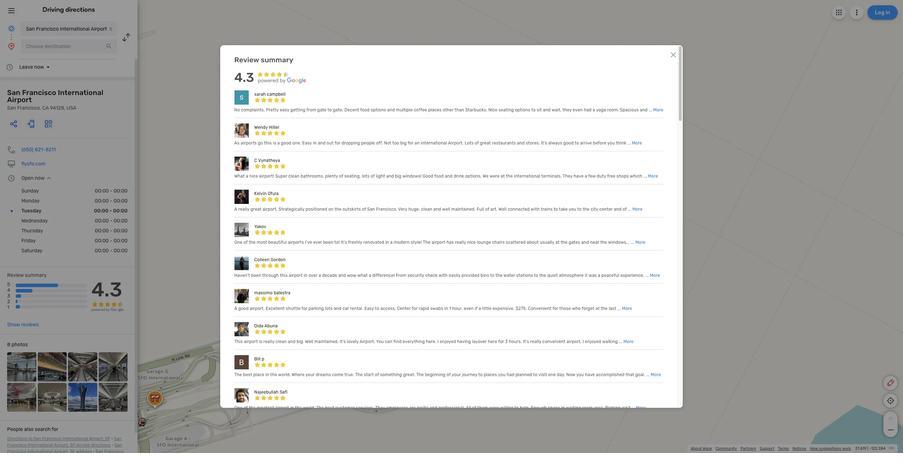Task type: locate. For each thing, give the bounding box(es) containing it.
0 horizontal spatial airport.
[[360, 340, 375, 345]]

review summary up sarah at left
[[234, 56, 293, 64]]

2 vertical spatial airport,
[[54, 450, 69, 454]]

check
[[425, 273, 438, 278]]

1 horizontal spatial airport
[[91, 26, 107, 32]]

for up directions to san francisco international airport, sf
[[52, 427, 58, 433]]

campbell
[[267, 92, 286, 97]]

directions
[[65, 6, 95, 14], [91, 443, 111, 448]]

0 vertical spatial been
[[323, 240, 333, 245]]

1 horizontal spatial is
[[273, 141, 276, 146]]

more right 'spacious'
[[653, 108, 663, 113]]

quiet
[[547, 273, 558, 278]]

international
[[60, 26, 90, 32], [58, 88, 103, 97], [63, 437, 88, 442], [28, 443, 53, 448], [28, 450, 53, 454]]

san francisco international airport san francisco, ca 94128, usa
[[7, 88, 103, 111]]

and right 'spacious'
[[640, 108, 648, 113]]

0 horizontal spatial review
[[7, 273, 24, 279]]

1 vertical spatial airport.
[[360, 340, 375, 345]]

positioned
[[306, 207, 327, 212]]

00:00 - 00:00 for thursday
[[95, 228, 128, 234]]

1 vertical spatial clean
[[421, 207, 432, 212]]

0 horizontal spatial enjoyed
[[440, 340, 456, 345]]

best left customer
[[325, 406, 334, 411]]

image 6 of san francisco international airport, sf image
[[38, 383, 67, 412]]

international inside san francisco international airport, sf driving directions
[[28, 443, 53, 448]]

airport inside the san francisco international airport button
[[91, 26, 107, 32]]

1 vertical spatial with
[[439, 273, 448, 278]]

room
[[582, 406, 593, 411]]

0 horizontal spatial nice
[[249, 174, 258, 179]]

francisco inside the san francisco international airport, sf address
[[7, 450, 27, 454]]

of right all
[[472, 406, 476, 411]]

37.619 | -122.384
[[855, 447, 886, 452]]

is down dida
[[259, 340, 262, 345]]

najeebullah safi
[[254, 390, 288, 395]]

a
[[593, 108, 595, 113], [277, 141, 280, 146], [246, 174, 248, 179], [585, 174, 587, 179], [390, 240, 393, 245], [319, 273, 321, 278], [369, 273, 371, 278], [598, 273, 600, 278], [479, 307, 481, 312]]

a for a really great airport. strategically positioned on the outskirts of san francisco. very huge, clean and well maintained. full of art. well connected with trains to take you to the city center and of ... more
[[234, 207, 237, 212]]

1 vertical spatial best
[[325, 406, 334, 411]]

0 vertical spatial well
[[499, 207, 507, 212]]

airport. left you
[[360, 340, 375, 345]]

had left planned
[[507, 373, 514, 378]]

open
[[21, 175, 34, 181]]

0 vertical spatial even
[[573, 108, 583, 113]]

rapid
[[419, 307, 429, 312]]

summary down saturday
[[25, 273, 47, 279]]

airport right this
[[244, 340, 258, 345]]

it's right hours.
[[523, 340, 529, 345]]

0 horizontal spatial well
[[305, 340, 313, 345]]

not
[[384, 141, 391, 146]]

food
[[360, 108, 370, 113], [434, 174, 444, 179]]

1 vertical spatial 4.3
[[91, 278, 122, 302]]

international inside san francisco international airport san francisco, ca 94128, usa
[[58, 88, 103, 97]]

x image
[[669, 51, 678, 59]]

massimo
[[254, 291, 273, 296]]

image 5 of san francisco international airport, sf image
[[7, 383, 36, 412]]

1 vertical spatial world.
[[303, 406, 315, 411]]

1 vertical spatial had
[[507, 373, 514, 378]]

center
[[397, 307, 411, 312]]

food right good
[[434, 174, 444, 179]]

pencil image
[[886, 379, 895, 388]]

2 a from the top
[[234, 307, 237, 312]]

you right take on the right of the page
[[569, 207, 576, 212]]

1 vertical spatial big
[[395, 174, 401, 179]]

airport. down ofula
[[263, 207, 278, 212]]

best left place
[[243, 373, 252, 378]]

1 horizontal spatial well
[[499, 207, 507, 212]]

2 vertical spatial at
[[596, 307, 600, 312]]

now for open now
[[35, 175, 45, 181]]

visit
[[538, 373, 547, 378]]

easy
[[302, 141, 312, 146], [364, 307, 374, 312]]

0 horizontal spatial lots
[[325, 307, 333, 312]]

airport up choose destination text field
[[91, 26, 107, 32]]

1 horizontal spatial been
[[323, 240, 333, 245]]

- for sunday
[[110, 188, 112, 194]]

enjoyed left walking
[[585, 340, 601, 345]]

5 4 3 2 1
[[7, 282, 10, 311]]

clean right super in the top left of the page
[[288, 174, 300, 179]]

1 vertical spatial airports
[[288, 240, 304, 245]]

strategically
[[279, 207, 305, 212]]

convenient
[[543, 340, 566, 345]]

0 vertical spatial it's
[[541, 141, 547, 146]]

sf for driving
[[70, 443, 75, 448]]

1 vertical spatial places
[[484, 373, 497, 378]]

airport inside san francisco international airport san francisco, ca 94128, usa
[[7, 96, 32, 104]]

international for san francisco international airport san francisco, ca 94128, usa
[[58, 88, 103, 97]]

0 vertical spatial airport.
[[448, 141, 464, 146]]

0 vertical spatial with
[[531, 207, 540, 212]]

clock image left leave
[[5, 63, 14, 72]]

0 horizontal spatial 1
[[7, 305, 9, 311]]

notices link
[[793, 447, 806, 452]]

the
[[423, 240, 430, 245], [234, 373, 242, 378], [355, 373, 363, 378], [416, 373, 424, 378], [316, 406, 324, 411]]

windows...
[[608, 240, 630, 245]]

employees
[[386, 406, 408, 411]]

00:00 - 00:00 for wednesday
[[95, 218, 128, 224]]

one left 'most'
[[234, 240, 242, 245]]

about waze community partners support terms notices how suggestions work
[[691, 447, 851, 452]]

1 vertical spatial now
[[35, 175, 45, 181]]

now
[[566, 373, 575, 378]]

francisco for san francisco international airport san francisco, ca 94128, usa
[[22, 88, 56, 97]]

san francisco international airport, sf driving directions
[[7, 437, 122, 448]]

2 horizontal spatial clean
[[421, 207, 432, 212]]

clean down abuna
[[276, 340, 287, 345]]

3
[[7, 293, 10, 299], [505, 340, 508, 345]]

1 vertical spatial airport,
[[54, 443, 69, 448]]

1 inside 5 4 3 2 1
[[7, 305, 9, 311]]

0 vertical spatial one
[[234, 240, 242, 245]]

in left 'over'
[[304, 273, 308, 278]]

windows!
[[402, 174, 422, 179]]

1 down 4
[[7, 305, 9, 311]]

clock image
[[5, 63, 14, 72], [7, 174, 16, 183]]

- for tuesday
[[110, 208, 112, 214]]

and left wow
[[338, 273, 346, 278]]

think
[[616, 141, 626, 146]]

with left trains
[[531, 207, 540, 212]]

been left to!
[[323, 240, 333, 245]]

0 vertical spatial lots
[[362, 174, 370, 179]]

plenty
[[325, 174, 338, 179]]

at
[[501, 174, 505, 179], [556, 240, 560, 245], [596, 307, 600, 312]]

1 horizontal spatial great
[[480, 141, 491, 146]]

0 vertical spatial this
[[264, 141, 272, 146]]

airport
[[91, 26, 107, 32], [7, 96, 32, 104]]

francisco inside san francisco international airport, sf driving directions
[[7, 443, 27, 448]]

water
[[504, 273, 515, 278]]

0 vertical spatial food
[[360, 108, 370, 113]]

- for thursday
[[110, 228, 112, 234]]

show reviews
[[7, 322, 39, 328]]

airport, up driving
[[89, 437, 104, 442]]

it's right to!
[[341, 240, 347, 245]]

of right "center" at the right top of the page
[[623, 207, 627, 212]]

airport, down directions to san francisco international airport, sf link
[[54, 443, 69, 448]]

1 horizontal spatial have
[[585, 373, 595, 378]]

1 vertical spatial international
[[514, 174, 540, 179]]

airport. down massimo
[[250, 307, 265, 312]]

2 vertical spatial it's
[[523, 340, 529, 345]]

sf inside san francisco international airport, sf driving directions
[[70, 443, 75, 448]]

directions up 'address'
[[91, 443, 111, 448]]

1 vertical spatial 3
[[505, 340, 508, 345]]

easy right one.
[[302, 141, 312, 146]]

international for san francisco international airport, sf address
[[28, 450, 53, 454]]

i right here.
[[438, 340, 439, 345]]

chevron up image
[[45, 176, 53, 181]]

1 enjoyed from the left
[[440, 340, 456, 345]]

to left visit
[[533, 373, 537, 378]]

airport
[[432, 240, 445, 245], [289, 273, 303, 278], [244, 340, 258, 345], [275, 406, 289, 411]]

0 vertical spatial is
[[273, 141, 276, 146]]

0 vertical spatial big
[[400, 141, 407, 146]]

0 horizontal spatial have
[[574, 174, 584, 179]]

hiller
[[269, 125, 280, 130]]

the left water
[[496, 273, 503, 278]]

address
[[76, 450, 92, 454]]

1 horizontal spatial options
[[515, 108, 530, 113]]

options left multiple
[[371, 108, 386, 113]]

2 one from the top
[[234, 406, 242, 411]]

more right last
[[622, 307, 632, 312]]

free
[[607, 174, 616, 179]]

international inside the san francisco international airport, sf address
[[28, 450, 53, 454]]

world. down where
[[303, 406, 315, 411]]

1 horizontal spatial 1
[[449, 307, 451, 312]]

if
[[475, 307, 478, 312]]

2 vertical spatial sf
[[70, 450, 75, 454]]

international for san francisco international airport, sf driving directions
[[28, 443, 53, 448]]

clean
[[288, 174, 300, 179], [421, 207, 432, 212], [276, 340, 287, 345]]

start
[[364, 373, 374, 378]]

airport, inside san francisco international airport, sf driving directions
[[54, 443, 69, 448]]

0 horizontal spatial good
[[238, 307, 249, 312]]

1 vertical spatial they
[[375, 406, 385, 411]]

1 horizontal spatial easy
[[364, 307, 374, 312]]

1 vertical spatial easy
[[364, 307, 374, 312]]

driving directions
[[43, 6, 95, 14]]

0 horizontal spatial great
[[251, 207, 261, 212]]

1 horizontal spatial they
[[563, 174, 573, 179]]

... right goal.
[[646, 373, 650, 378]]

trains
[[541, 207, 553, 212]]

big right too
[[400, 141, 407, 146]]

people also search for
[[7, 427, 58, 433]]

great down kelvin
[[251, 207, 261, 212]]

0 vertical spatial airport.
[[263, 207, 278, 212]]

no complaints. pretty easy getting from gate to gate. decent food options and multiple coffee places other than starbucks. nice seating options to sit and wait, they even had a yoga room. spacious and ... more
[[234, 108, 663, 113]]

off.
[[376, 141, 383, 146]]

0 horizontal spatial your
[[306, 373, 315, 378]]

terminals.
[[541, 174, 562, 179]]

airport.
[[448, 141, 464, 146], [360, 340, 375, 345]]

1 horizontal spatial enjoyed
[[585, 340, 601, 345]]

airports
[[241, 141, 257, 146], [288, 240, 304, 245]]

directions up the san francisco international airport button
[[65, 6, 95, 14]]

from
[[396, 273, 406, 278]]

1 horizontal spatial even
[[573, 108, 583, 113]]

the best place in the world.  where your dreams come true. the start of something great. the beginning of your journey to places you had planned to visit one day. now you have accomplished that goal. ... more
[[234, 373, 661, 378]]

1 vertical spatial review
[[7, 273, 24, 279]]

link image
[[889, 446, 894, 452]]

francisco inside button
[[36, 26, 59, 32]]

8
[[7, 342, 10, 348]]

now right leave
[[34, 64, 44, 70]]

what
[[234, 174, 245, 179]]

0 horizontal spatial airport
[[7, 96, 32, 104]]

... right walking
[[619, 340, 622, 345]]

1 a from the top
[[234, 207, 237, 212]]

image 3 of san francisco international airport, sf image
[[68, 353, 97, 382]]

for right shuttle
[[302, 307, 307, 312]]

0 vertical spatial international
[[421, 141, 447, 146]]

5
[[7, 282, 10, 288]]

- for wednesday
[[110, 218, 112, 224]]

safi
[[280, 390, 288, 395]]

1 one from the top
[[234, 240, 242, 245]]

1 options from the left
[[371, 108, 386, 113]]

a right the what
[[369, 273, 371, 278]]

821-
[[35, 147, 45, 153]]

in right space on the right bottom of the page
[[561, 406, 565, 411]]

through
[[262, 273, 279, 278]]

zoom in image
[[886, 415, 895, 423]]

sf inside the san francisco international airport, sf address
[[70, 450, 75, 454]]

2 i from the left
[[583, 340, 584, 345]]

image 1 of san francisco international airport, sf image
[[7, 353, 36, 382]]

more right experience.
[[650, 273, 660, 278]]

few
[[588, 174, 596, 179]]

1 vertical spatial this
[[280, 273, 288, 278]]

c
[[254, 158, 257, 163]]

0 horizontal spatial places
[[428, 108, 442, 113]]

... right which
[[643, 174, 647, 179]]

were right them
[[489, 406, 499, 411]]

clean right huge,
[[421, 207, 432, 212]]

to left sit
[[531, 108, 536, 113]]

of left light
[[371, 174, 375, 179]]

international inside button
[[60, 26, 90, 32]]

decent
[[344, 108, 359, 113]]

c vynatheya
[[254, 158, 280, 163]]

international right an
[[421, 141, 447, 146]]

1 vertical spatial directions
[[91, 443, 111, 448]]

1 horizontal spatial summary
[[261, 56, 293, 64]]

at right we
[[501, 174, 505, 179]]

big.
[[297, 340, 304, 345]]

decade
[[322, 273, 337, 278]]

francisco for san francisco international airport
[[36, 26, 59, 32]]

been
[[323, 240, 333, 245], [251, 273, 261, 278]]

monday
[[21, 198, 40, 204]]

room.
[[607, 108, 619, 113]]

1 vertical spatial is
[[259, 340, 262, 345]]

0 horizontal spatial i
[[438, 340, 439, 345]]

it's left the always
[[541, 141, 547, 146]]

leave now
[[19, 64, 44, 70]]

at right forget
[[596, 307, 600, 312]]

0 horizontal spatial it's
[[341, 240, 347, 245]]

(650) 821-8211 link
[[21, 147, 56, 153]]

stores.
[[526, 141, 540, 146]]

1 vertical spatial review summary
[[7, 273, 47, 279]]

good left one.
[[281, 141, 291, 146]]

directions to san francisco international airport, sf
[[7, 437, 110, 442]]

wednesday
[[21, 218, 48, 224]]

1 vertical spatial well
[[305, 340, 313, 345]]

0 vertical spatial 4.3
[[234, 70, 254, 85]]

waiting
[[566, 406, 581, 411]]

0 horizontal spatial is
[[259, 340, 262, 345]]

it
[[585, 273, 588, 278]]

francisco inside san francisco international airport san francisco, ca 94128, usa
[[22, 88, 56, 97]]

support link
[[760, 447, 774, 452]]

the
[[506, 174, 513, 179], [335, 207, 342, 212], [583, 207, 590, 212], [249, 240, 256, 245], [561, 240, 568, 245], [600, 240, 607, 245], [496, 273, 503, 278], [539, 273, 546, 278], [601, 307, 608, 312], [270, 373, 277, 378], [249, 406, 256, 411], [295, 406, 302, 411]]

current location image
[[7, 24, 16, 33]]

the right place
[[270, 373, 277, 378]]

1 vertical spatial airport
[[7, 96, 32, 104]]

1 vertical spatial summary
[[25, 273, 47, 279]]

now right open
[[35, 175, 45, 181]]

san inside button
[[26, 26, 35, 32]]

0 horizontal spatial summary
[[25, 273, 47, 279]]

1 vertical spatial have
[[585, 373, 595, 378]]

airport, inside the san francisco international airport, sf address
[[54, 450, 69, 454]]

00:00 - 00:00 for monday
[[95, 198, 128, 204]]

tuesday
[[21, 208, 41, 214]]

to left 'city'
[[577, 207, 582, 212]]

here.
[[426, 340, 436, 345]]

this for go
[[264, 141, 272, 146]]

a right was
[[598, 273, 600, 278]]

your left journey
[[452, 373, 461, 378]]

1 horizontal spatial nice
[[467, 240, 476, 245]]

1 vertical spatial one
[[234, 406, 242, 411]]

with left easily
[[439, 273, 448, 278]]

airport, down san francisco international airport, sf driving directions
[[54, 450, 69, 454]]

1 horizontal spatial 4.3
[[234, 70, 254, 85]]

airports left go
[[241, 141, 257, 146]]

san inside the san francisco international airport, sf address
[[114, 443, 122, 448]]

can
[[385, 340, 392, 345]]

i
[[438, 340, 439, 345], [583, 340, 584, 345]]

light
[[376, 174, 385, 179]]

one for one of the most beautiful airports i've ever been to!  it's freshly renovated in a modern style!  the airport has really nice lounge chairs scattered about usually at the gates and near the windows... ... more
[[234, 240, 242, 245]]

they right terminals.
[[563, 174, 573, 179]]

1 horizontal spatial it's
[[523, 340, 529, 345]]

1 vertical spatial airport.
[[250, 307, 265, 312]]

having
[[457, 340, 471, 345]]

you left planned
[[498, 373, 506, 378]]

big
[[400, 141, 407, 146], [395, 174, 401, 179]]

san francisco international airport, sf driving directions link
[[7, 437, 122, 448]]

beautiful
[[268, 240, 287, 245]]

well right big.
[[305, 340, 313, 345]]

good right the always
[[563, 141, 574, 146]]

at right the usually
[[556, 240, 560, 245]]



Task type: vqa. For each thing, say whether or not it's contained in the screenshot.
THE 17 related to 19m
no



Task type: describe. For each thing, give the bounding box(es) containing it.
to left arrive
[[575, 141, 579, 146]]

0 vertical spatial they
[[563, 174, 573, 179]]

... right "center" at the right top of the page
[[628, 207, 631, 212]]

san inside san francisco international airport, sf driving directions
[[114, 437, 122, 442]]

a left yoga
[[593, 108, 595, 113]]

0 vertical spatial directions
[[65, 6, 95, 14]]

forget
[[582, 307, 595, 312]]

0 vertical spatial great
[[480, 141, 491, 146]]

1 horizontal spatial international
[[514, 174, 540, 179]]

to!
[[334, 240, 340, 245]]

2 enjoyed from the left
[[585, 340, 601, 345]]

we
[[483, 174, 489, 179]]

a left modern
[[390, 240, 393, 245]]

friday
[[21, 238, 36, 244]]

8211
[[45, 147, 56, 153]]

wendy
[[254, 125, 268, 130]]

0 vertical spatial sf
[[105, 437, 110, 442]]

... right think
[[627, 141, 631, 146]]

0 horizontal spatial clean
[[276, 340, 287, 345]]

people
[[361, 141, 375, 146]]

lots
[[465, 141, 474, 146]]

notices
[[793, 447, 806, 452]]

hours.
[[509, 340, 522, 345]]

difference!
[[372, 273, 395, 278]]

one of the greatest airport in the world. the best customer services. they employees are polite and professional. all of them were willing to help. enough space in waiting room area. parking isn't ... more
[[234, 406, 646, 411]]

i've
[[305, 240, 312, 245]]

francisco.
[[376, 207, 397, 212]]

really right the has
[[455, 240, 466, 245]]

seating,
[[344, 174, 361, 179]]

- for monday
[[110, 198, 112, 204]]

0 horizontal spatial had
[[507, 373, 514, 378]]

more right think
[[632, 141, 642, 146]]

1 horizontal spatial 3
[[505, 340, 508, 345]]

a right what at the top of the page
[[246, 174, 248, 179]]

and left near
[[581, 240, 589, 245]]

1 vertical spatial nice
[[467, 240, 476, 245]]

94128,
[[50, 105, 65, 111]]

0 vertical spatial summary
[[261, 56, 293, 64]]

and left the well on the top left
[[433, 207, 441, 212]]

to right bins
[[490, 273, 495, 278]]

airport for san francisco international airport
[[91, 26, 107, 32]]

0 horizontal spatial 4.3
[[91, 278, 122, 302]]

francisco for san francisco international airport, sf address
[[7, 450, 27, 454]]

and left drink
[[445, 174, 453, 179]]

the left greatest
[[249, 406, 256, 411]]

2 horizontal spatial at
[[596, 307, 600, 312]]

more right goal.
[[651, 373, 661, 378]]

a right 'over'
[[319, 273, 321, 278]]

0 vertical spatial nice
[[249, 174, 258, 179]]

really left convenient in the bottom right of the page
[[530, 340, 541, 345]]

image 8 of san francisco international airport, sf image
[[99, 383, 128, 412]]

this
[[234, 340, 243, 345]]

00:00 - 00:00 for sunday
[[95, 188, 128, 194]]

0 vertical spatial easy
[[302, 141, 312, 146]]

saturday
[[21, 248, 42, 254]]

and right light
[[386, 174, 394, 179]]

options.
[[465, 174, 482, 179]]

to right journey
[[478, 373, 483, 378]]

the left customer
[[316, 406, 324, 411]]

most
[[257, 240, 267, 245]]

the left place
[[234, 373, 242, 378]]

more right windows...
[[635, 240, 646, 245]]

(650) 821-8211
[[21, 147, 56, 153]]

2
[[7, 299, 10, 305]]

for left those
[[553, 307, 558, 312]]

0 vertical spatial have
[[574, 174, 584, 179]]

other
[[443, 108, 454, 113]]

2 horizontal spatial good
[[563, 141, 574, 146]]

bathrooms,
[[301, 174, 324, 179]]

great.
[[403, 373, 415, 378]]

sarah
[[254, 92, 266, 97]]

... right isn't in the bottom of the page
[[632, 406, 635, 411]]

1 vertical spatial were
[[489, 406, 499, 411]]

the right style!
[[423, 240, 430, 245]]

of right lots
[[475, 141, 479, 146]]

the right near
[[600, 240, 607, 245]]

car
[[343, 307, 349, 312]]

the right great.
[[416, 373, 424, 378]]

1 i from the left
[[438, 340, 439, 345]]

to right stations
[[534, 273, 538, 278]]

more right isn't in the bottom of the page
[[636, 406, 646, 411]]

in left out at left top
[[313, 141, 317, 146]]

how
[[810, 447, 818, 452]]

coffee
[[414, 108, 427, 113]]

zoom out image
[[886, 426, 895, 435]]

call image
[[7, 146, 16, 154]]

a for a good airport. excellent shuttle for parking lots and car rental. easy to access. center for rapid swabs in 1 hour, even if a little expensive. $275. convenient for those who forget at the last ... more
[[234, 307, 237, 312]]

to down also
[[28, 437, 32, 442]]

all
[[466, 406, 471, 411]]

37.619
[[855, 447, 867, 452]]

airport, for driving
[[54, 443, 69, 448]]

ca
[[42, 105, 49, 111]]

the left 'most'
[[249, 240, 256, 245]]

00:00 - 00:00 for friday
[[95, 238, 128, 244]]

maintained.
[[451, 207, 476, 212]]

about
[[527, 240, 539, 245]]

to left take on the right of the page
[[554, 207, 558, 212]]

1 vertical spatial at
[[556, 240, 560, 245]]

really down what at the top of the page
[[238, 207, 249, 212]]

terms
[[778, 447, 789, 452]]

place
[[253, 373, 264, 378]]

0 horizontal spatial international
[[421, 141, 447, 146]]

1 vertical spatial great
[[251, 207, 261, 212]]

the right greatest
[[295, 406, 302, 411]]

flysfo.com
[[21, 161, 46, 167]]

image 7 of san francisco international airport, sf image
[[68, 383, 97, 412]]

airport down safi
[[275, 406, 289, 411]]

the left "gates"
[[561, 240, 568, 245]]

this for through
[[280, 273, 288, 278]]

you
[[376, 340, 384, 345]]

and left multiple
[[387, 108, 395, 113]]

a right if
[[479, 307, 481, 312]]

and left 'car'
[[334, 307, 341, 312]]

0 vertical spatial airports
[[241, 141, 257, 146]]

0 vertical spatial review summary
[[234, 56, 293, 64]]

shops
[[617, 174, 629, 179]]

polite
[[417, 406, 429, 411]]

security
[[408, 273, 424, 278]]

Choose destination text field
[[21, 39, 117, 53]]

the right on
[[335, 207, 342, 212]]

colleen
[[254, 258, 270, 263]]

the left last
[[601, 307, 608, 312]]

0 vertical spatial clean
[[288, 174, 300, 179]]

customer
[[335, 406, 355, 411]]

to right "gate"
[[328, 108, 332, 113]]

san francisco international airport, sf address
[[7, 443, 122, 454]]

... right windows...
[[631, 240, 634, 245]]

of left art.
[[485, 207, 489, 212]]

airport for san francisco international airport san francisco, ca 94128, usa
[[7, 96, 32, 104]]

0 vertical spatial world.
[[278, 373, 291, 378]]

00:00 - 00:00 for tuesday
[[94, 208, 128, 214]]

0 vertical spatial airport,
[[89, 437, 104, 442]]

a left few
[[585, 174, 587, 179]]

more right which
[[648, 174, 658, 179]]

image 4 of san francisco international airport, sf image
[[99, 353, 128, 382]]

airport left the has
[[432, 240, 445, 245]]

for left rapid
[[412, 307, 418, 312]]

directions inside san francisco international airport, sf driving directions
[[91, 443, 111, 448]]

1 vertical spatial clock image
[[7, 174, 16, 183]]

in right place
[[265, 373, 269, 378]]

1 your from the left
[[306, 373, 315, 378]]

stations
[[516, 273, 533, 278]]

and left out at left top
[[318, 141, 326, 146]]

dropping
[[342, 141, 360, 146]]

1 horizontal spatial with
[[531, 207, 540, 212]]

reviews
[[21, 322, 39, 328]]

1 vertical spatial it's
[[341, 240, 347, 245]]

kelvin
[[254, 191, 267, 196]]

- for saturday
[[110, 248, 112, 254]]

renovated
[[363, 240, 384, 245]]

usa
[[67, 105, 76, 111]]

1 horizontal spatial airports
[[288, 240, 304, 245]]

1 horizontal spatial had
[[584, 108, 592, 113]]

area.
[[594, 406, 604, 411]]

image 2 of san francisco international airport, sf image
[[38, 353, 67, 382]]

suggestions
[[819, 447, 841, 452]]

no
[[234, 108, 240, 113]]

8 photos
[[7, 342, 28, 348]]

of right outskirts
[[362, 207, 366, 212]]

terms link
[[778, 447, 789, 452]]

city
[[591, 207, 598, 212]]

airport left 'over'
[[289, 273, 303, 278]]

0 vertical spatial places
[[428, 108, 442, 113]]

00:00 - 00:00 for saturday
[[95, 248, 128, 254]]

to left access. at the left bottom
[[375, 307, 379, 312]]

1 horizontal spatial food
[[434, 174, 444, 179]]

center
[[599, 207, 613, 212]]

2 vertical spatial airport.
[[567, 340, 582, 345]]

gordon
[[271, 258, 286, 263]]

of right "start"
[[375, 373, 379, 378]]

in right swabs
[[444, 307, 448, 312]]

now for leave now
[[34, 64, 44, 70]]

the left 'city'
[[583, 207, 590, 212]]

haven't been through this airport in over a  decade and wow what a difference! from security check with easily provided bins to the water stations to the quiet atmosphere it was a peaceful experience. ... more
[[234, 273, 660, 278]]

are
[[409, 406, 416, 411]]

show
[[7, 322, 20, 328]]

than
[[455, 108, 464, 113]]

international for san francisco international airport
[[60, 26, 90, 32]]

and right polite at the bottom
[[430, 406, 437, 411]]

and right "center" at the right top of the page
[[614, 207, 622, 212]]

services.
[[356, 406, 374, 411]]

of right plenty
[[339, 174, 343, 179]]

directions to san francisco international airport, sf link
[[7, 437, 110, 442]]

one for one of the greatest airport in the world. the best customer services. they employees are polite and professional. all of them were willing to help. enough space in waiting room area. parking isn't ... more
[[234, 406, 242, 411]]

good
[[423, 174, 433, 179]]

computer image
[[7, 160, 16, 169]]

0 horizontal spatial even
[[464, 307, 474, 312]]

a down 'hiller' at the top left of the page
[[277, 141, 280, 146]]

in right greatest
[[290, 406, 294, 411]]

community link
[[716, 447, 737, 452]]

0 vertical spatial clock image
[[5, 63, 14, 72]]

0 vertical spatial at
[[501, 174, 505, 179]]

and left stores.
[[517, 141, 525, 146]]

you right now
[[576, 373, 584, 378]]

flysfo.com link
[[21, 161, 46, 167]]

and left big.
[[288, 340, 296, 345]]

for left an
[[408, 141, 414, 146]]

1 horizontal spatial places
[[484, 373, 497, 378]]

for right out at left top
[[335, 141, 340, 146]]

this airport is really clean and big. well maintained, it's lovely airport. you can find everything here. i enjoyed having layover here for 3 hours. it's really convenient airport. i enjoyed walking ... more
[[234, 340, 634, 345]]

work
[[842, 447, 851, 452]]

and right sit
[[543, 108, 551, 113]]

nice
[[488, 108, 497, 113]]

more right walking
[[624, 340, 634, 345]]

really down abuna
[[263, 340, 275, 345]]

sf for address
[[70, 450, 75, 454]]

|
[[868, 447, 868, 452]]

location image
[[7, 42, 16, 51]]

near
[[590, 240, 599, 245]]

the right we
[[506, 174, 513, 179]]

... right experience.
[[645, 273, 649, 278]]

francisco for san francisco international airport, sf driving directions
[[7, 443, 27, 448]]

0 horizontal spatial been
[[251, 273, 261, 278]]

of right beginning
[[447, 373, 451, 378]]

1 horizontal spatial good
[[281, 141, 291, 146]]

the left 'quiet'
[[539, 273, 546, 278]]

modern
[[394, 240, 410, 245]]

3 inside 5 4 3 2 1
[[7, 293, 10, 299]]

... right 'spacious'
[[649, 108, 652, 113]]

airport, for address
[[54, 450, 69, 454]]

very
[[398, 207, 407, 212]]

2 your from the left
[[452, 373, 461, 378]]

0 vertical spatial review
[[234, 56, 259, 64]]

getting
[[290, 108, 305, 113]]

ever
[[313, 240, 322, 245]]

lovely
[[347, 340, 359, 345]]

on
[[328, 207, 334, 212]]

you left think
[[607, 141, 615, 146]]

abuna
[[265, 324, 278, 329]]

- for friday
[[110, 238, 112, 244]]

also
[[24, 427, 34, 433]]

2 options from the left
[[515, 108, 530, 113]]

bill p
[[254, 357, 264, 362]]

... right last
[[617, 307, 621, 312]]

0 vertical spatial were
[[490, 174, 500, 179]]

gate
[[317, 108, 327, 113]]

more right "center" at the right top of the page
[[633, 207, 643, 212]]

0 horizontal spatial best
[[243, 373, 252, 378]]

of left greatest
[[244, 406, 248, 411]]

of left 'most'
[[244, 240, 248, 245]]



